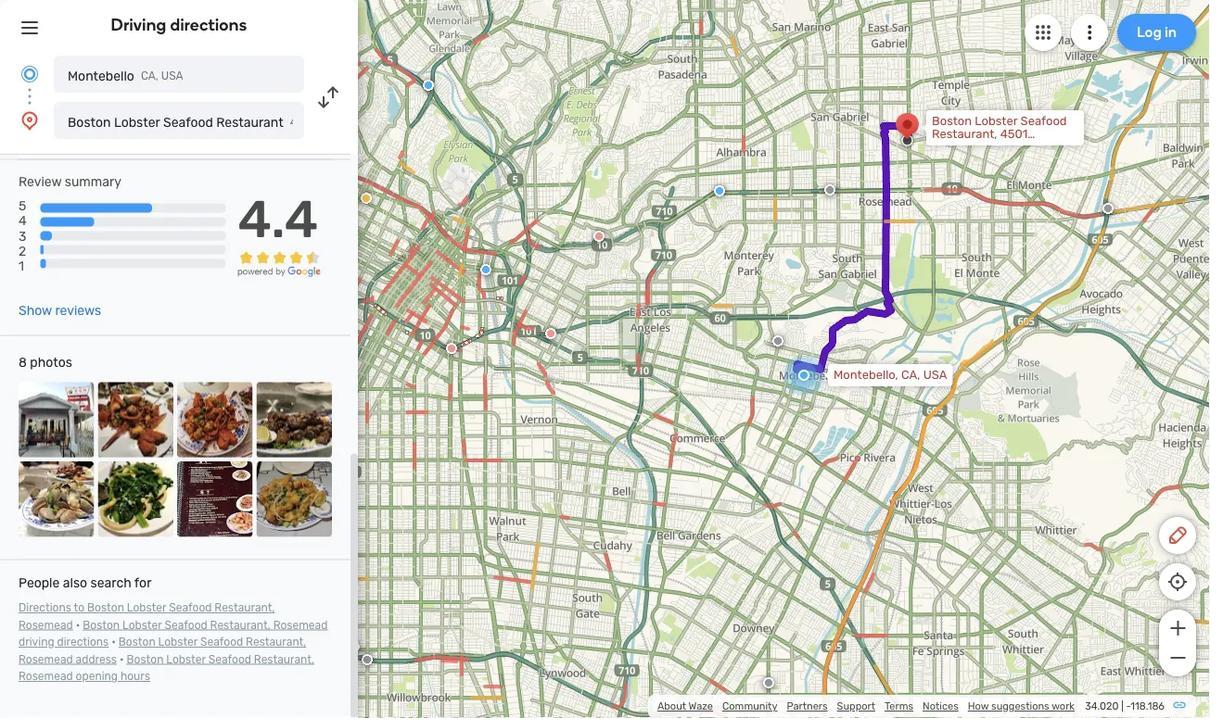 Task type: locate. For each thing, give the bounding box(es) containing it.
usa right the montebello,
[[924, 368, 948, 383]]

4
[[19, 214, 27, 229]]

ca, inside montebello ca, usa
[[141, 70, 158, 83]]

ca, right montebello
[[141, 70, 158, 83]]

about waze link
[[658, 701, 713, 713]]

ca, right the montebello,
[[902, 368, 921, 383]]

usa for montebello
[[161, 70, 183, 83]]

boston for boston lobster seafood restaurant, rosemead opening hours
[[127, 654, 164, 667]]

|
[[1122, 701, 1124, 713]]

police image
[[423, 80, 434, 91], [480, 264, 492, 275]]

boston inside directions to boston lobster seafood restaurant, rosemead
[[87, 602, 124, 615]]

boston lobster seafood restaurant, rosemead opening hours
[[19, 654, 314, 684]]

boston lobster seafood restaurant
[[68, 115, 284, 130]]

support
[[837, 701, 876, 713]]

boston down montebello
[[68, 115, 111, 130]]

boston lobster seafood restaurant, rosemead driving directions link
[[19, 619, 328, 649]]

driving
[[19, 636, 54, 649]]

0 horizontal spatial directions
[[57, 636, 109, 649]]

rosemead inside directions to boston lobster seafood restaurant, rosemead
[[19, 619, 73, 632]]

suggestions
[[992, 701, 1050, 713]]

directions to boston lobster seafood restaurant, rosemead
[[19, 602, 275, 632]]

0 vertical spatial ca,
[[141, 70, 158, 83]]

road closed image
[[545, 328, 557, 339]]

boston inside button
[[68, 115, 111, 130]]

2 horizontal spatial road closed image
[[594, 231, 605, 242]]

review summary
[[19, 174, 122, 190]]

about waze community partners support terms notices how suggestions work
[[658, 701, 1075, 713]]

address
[[76, 654, 117, 667]]

boston up hours
[[127, 654, 164, 667]]

directions
[[19, 602, 71, 615]]

rosemead inside boston lobster seafood restaurant, rosemead address
[[19, 654, 73, 667]]

0 horizontal spatial usa
[[161, 70, 183, 83]]

image 5 of boston lobster seafood restaurant, rosemead image
[[19, 462, 94, 538]]

driving directions
[[111, 15, 247, 35]]

boston
[[68, 115, 111, 130], [87, 602, 124, 615], [83, 619, 120, 632], [119, 636, 156, 649], [127, 654, 164, 667]]

1 vertical spatial police image
[[480, 264, 492, 275]]

police image
[[714, 186, 725, 197]]

directions up address
[[57, 636, 109, 649]]

boston down "to"
[[83, 619, 120, 632]]

seafood inside boston lobster seafood restaurant, rosemead address
[[200, 636, 243, 649]]

lobster for boston lobster seafood restaurant, rosemead address
[[158, 636, 198, 649]]

lobster
[[114, 115, 160, 130], [127, 602, 166, 615], [123, 619, 162, 632], [158, 636, 198, 649], [166, 654, 206, 667]]

boston lobster seafood restaurant, rosemead address link
[[19, 636, 306, 667]]

image 1 of boston lobster seafood restaurant, rosemead image
[[19, 383, 94, 458]]

community link
[[723, 701, 778, 713]]

lobster inside directions to boston lobster seafood restaurant, rosemead
[[127, 602, 166, 615]]

-
[[1126, 701, 1131, 713]]

lobster up boston lobster seafood restaurant, rosemead address
[[123, 619, 162, 632]]

seafood up boston lobster seafood restaurant, rosemead opening hours
[[200, 636, 243, 649]]

terms
[[885, 701, 914, 713]]

0 horizontal spatial road closed image
[[349, 642, 360, 653]]

boston inside boston lobster seafood restaurant, rosemead opening hours
[[127, 654, 164, 667]]

boston inside boston lobster seafood restaurant, rosemead driving directions
[[83, 619, 120, 632]]

location image
[[19, 109, 41, 132]]

0 vertical spatial police image
[[423, 80, 434, 91]]

people also search for
[[19, 576, 152, 591]]

ca, for montebello,
[[902, 368, 921, 383]]

boston lobster seafood restaurant button
[[54, 102, 304, 139]]

seafood for boston lobster seafood restaurant, rosemead driving directions
[[165, 619, 207, 632]]

34.020 | -118.186
[[1085, 701, 1165, 713]]

rosemead inside boston lobster seafood restaurant, rosemead driving directions
[[273, 619, 328, 632]]

0 horizontal spatial ca,
[[141, 70, 158, 83]]

5
[[19, 199, 26, 214]]

to
[[74, 602, 85, 615]]

1 horizontal spatial usa
[[924, 368, 948, 383]]

1 vertical spatial road closed image
[[446, 343, 457, 354]]

0 vertical spatial usa
[[161, 70, 183, 83]]

lobster down montebello ca, usa
[[114, 115, 160, 130]]

seafood inside boston lobster seafood restaurant, rosemead opening hours
[[208, 654, 251, 667]]

restaurant
[[216, 115, 284, 130]]

1
[[19, 258, 24, 274]]

image 6 of boston lobster seafood restaurant, rosemead image
[[98, 462, 173, 538]]

driving
[[111, 15, 166, 35]]

show reviews
[[19, 303, 101, 319]]

restaurant,
[[215, 602, 275, 615], [210, 619, 271, 632], [246, 636, 306, 649], [254, 654, 314, 667]]

montebello
[[68, 68, 134, 83]]

directions right driving
[[170, 15, 247, 35]]

usa inside montebello ca, usa
[[161, 70, 183, 83]]

seafood for boston lobster seafood restaurant, rosemead opening hours
[[208, 654, 251, 667]]

current location image
[[19, 63, 41, 85]]

seafood inside boston lobster seafood restaurant, rosemead driving directions
[[165, 619, 207, 632]]

rosemead for boston lobster seafood restaurant, rosemead address
[[19, 654, 73, 667]]

boston for boston lobster seafood restaurant, rosemead address
[[119, 636, 156, 649]]

seafood for boston lobster seafood restaurant
[[163, 115, 213, 130]]

lobster down for at bottom
[[127, 602, 166, 615]]

show
[[19, 303, 52, 319]]

lobster inside boston lobster seafood restaurant, rosemead driving directions
[[123, 619, 162, 632]]

opening
[[76, 671, 118, 684]]

also
[[63, 576, 87, 591]]

seafood
[[163, 115, 213, 130], [169, 602, 212, 615], [165, 619, 207, 632], [200, 636, 243, 649], [208, 654, 251, 667]]

1 vertical spatial directions
[[57, 636, 109, 649]]

seafood up boston lobster seafood restaurant, rosemead driving directions
[[169, 602, 212, 615]]

8 photos
[[19, 355, 72, 371]]

lobster down boston lobster seafood restaurant, rosemead driving directions
[[166, 654, 206, 667]]

montebello ca, usa
[[68, 68, 183, 83]]

zoom in image
[[1166, 618, 1190, 640]]

1 vertical spatial ca,
[[902, 368, 921, 383]]

0 vertical spatial directions
[[170, 15, 247, 35]]

accident image
[[825, 185, 836, 196], [1103, 203, 1114, 214], [773, 336, 784, 347], [763, 678, 774, 689]]

lobster up boston lobster seafood restaurant, rosemead opening hours
[[158, 636, 198, 649]]

boston inside boston lobster seafood restaurant, rosemead address
[[119, 636, 156, 649]]

restaurant, for boston lobster seafood restaurant, rosemead driving directions
[[210, 619, 271, 632]]

ca,
[[141, 70, 158, 83], [902, 368, 921, 383]]

rosemead inside boston lobster seafood restaurant, rosemead opening hours
[[19, 671, 73, 684]]

usa
[[161, 70, 183, 83], [924, 368, 948, 383]]

directions
[[170, 15, 247, 35], [57, 636, 109, 649]]

how
[[968, 701, 989, 713]]

waze
[[689, 701, 713, 713]]

boston down search
[[87, 602, 124, 615]]

2
[[19, 243, 26, 259]]

1 horizontal spatial police image
[[480, 264, 492, 275]]

ca, for montebello
[[141, 70, 158, 83]]

people
[[19, 576, 60, 591]]

34.020
[[1085, 701, 1119, 713]]

lobster inside boston lobster seafood restaurant, rosemead address
[[158, 636, 198, 649]]

image 7 of boston lobster seafood restaurant, rosemead image
[[177, 462, 253, 538]]

lobster for boston lobster seafood restaurant
[[114, 115, 160, 130]]

1 vertical spatial usa
[[924, 368, 948, 383]]

1 horizontal spatial ca,
[[902, 368, 921, 383]]

seafood left restaurant
[[163, 115, 213, 130]]

lobster inside boston lobster seafood restaurant, rosemead opening hours
[[166, 654, 206, 667]]

3
[[19, 228, 26, 244]]

rosemead
[[19, 619, 73, 632], [273, 619, 328, 632], [19, 654, 73, 667], [19, 671, 73, 684]]

seafood inside button
[[163, 115, 213, 130]]

seafood down boston lobster seafood restaurant, rosemead driving directions link
[[208, 654, 251, 667]]

notices
[[923, 701, 959, 713]]

usa for montebello,
[[924, 368, 948, 383]]

image 2 of boston lobster seafood restaurant, rosemead image
[[98, 383, 173, 458]]

usa up 'boston lobster seafood restaurant' button
[[161, 70, 183, 83]]

2 vertical spatial road closed image
[[349, 642, 360, 653]]

seafood up boston lobster seafood restaurant, rosemead address link
[[165, 619, 207, 632]]

restaurant, inside boston lobster seafood restaurant, rosemead opening hours
[[254, 654, 314, 667]]

restaurant, inside boston lobster seafood restaurant, rosemead address
[[246, 636, 306, 649]]

how suggestions work link
[[968, 701, 1075, 713]]

restaurant, inside boston lobster seafood restaurant, rosemead driving directions
[[210, 619, 271, 632]]

lobster inside button
[[114, 115, 160, 130]]

boston down directions to boston lobster seafood restaurant, rosemead
[[119, 636, 156, 649]]

road closed image
[[594, 231, 605, 242], [446, 343, 457, 354], [349, 642, 360, 653]]



Task type: describe. For each thing, give the bounding box(es) containing it.
hazard image
[[361, 193, 372, 204]]

link image
[[1172, 698, 1187, 713]]

boston lobster seafood restaurant, rosemead driving directions
[[19, 619, 328, 649]]

boston lobster seafood restaurant, rosemead address
[[19, 636, 306, 667]]

partners
[[787, 701, 828, 713]]

boston for boston lobster seafood restaurant, rosemead driving directions
[[83, 619, 120, 632]]

photos
[[30, 355, 72, 371]]

terms link
[[885, 701, 914, 713]]

boston lobster seafood restaurant, rosemead opening hours link
[[19, 654, 314, 684]]

montebello,
[[834, 368, 899, 383]]

accident image
[[362, 655, 373, 666]]

notices link
[[923, 701, 959, 713]]

zoom out image
[[1166, 647, 1190, 670]]

0 horizontal spatial police image
[[423, 80, 434, 91]]

reviews
[[55, 303, 101, 319]]

0 vertical spatial road closed image
[[594, 231, 605, 242]]

pencil image
[[1167, 525, 1189, 547]]

restaurant, for boston lobster seafood restaurant, rosemead address
[[246, 636, 306, 649]]

summary
[[65, 174, 122, 190]]

work
[[1052, 701, 1075, 713]]

rosemead for boston lobster seafood restaurant, rosemead driving directions
[[273, 619, 328, 632]]

lobster for boston lobster seafood restaurant, rosemead opening hours
[[166, 654, 206, 667]]

about
[[658, 701, 686, 713]]

search
[[90, 576, 131, 591]]

1 horizontal spatial road closed image
[[446, 343, 457, 354]]

restaurant, inside directions to boston lobster seafood restaurant, rosemead
[[215, 602, 275, 615]]

directions inside boston lobster seafood restaurant, rosemead driving directions
[[57, 636, 109, 649]]

118.186
[[1131, 701, 1165, 713]]

5 4 3 2 1
[[19, 199, 27, 274]]

support link
[[837, 701, 876, 713]]

8
[[19, 355, 27, 371]]

restaurant, for boston lobster seafood restaurant, rosemead opening hours
[[254, 654, 314, 667]]

lobster for boston lobster seafood restaurant, rosemead driving directions
[[123, 619, 162, 632]]

rosemead for boston lobster seafood restaurant, rosemead opening hours
[[19, 671, 73, 684]]

for
[[134, 576, 152, 591]]

image 3 of boston lobster seafood restaurant, rosemead image
[[177, 383, 253, 458]]

image 8 of boston lobster seafood restaurant, rosemead image
[[256, 462, 332, 538]]

directions to boston lobster seafood restaurant, rosemead link
[[19, 602, 275, 632]]

image 4 of boston lobster seafood restaurant, rosemead image
[[256, 383, 332, 458]]

1 horizontal spatial directions
[[170, 15, 247, 35]]

review
[[19, 174, 62, 190]]

seafood inside directions to boston lobster seafood restaurant, rosemead
[[169, 602, 212, 615]]

community
[[723, 701, 778, 713]]

seafood for boston lobster seafood restaurant, rosemead address
[[200, 636, 243, 649]]

4.4
[[238, 188, 318, 250]]

boston for boston lobster seafood restaurant
[[68, 115, 111, 130]]

montebello, ca, usa
[[834, 368, 948, 383]]

partners link
[[787, 701, 828, 713]]

hours
[[121, 671, 150, 684]]



Task type: vqa. For each thing, say whether or not it's contained in the screenshot.
About Waze Community Partners Support Terms Notices How suggestions work
yes



